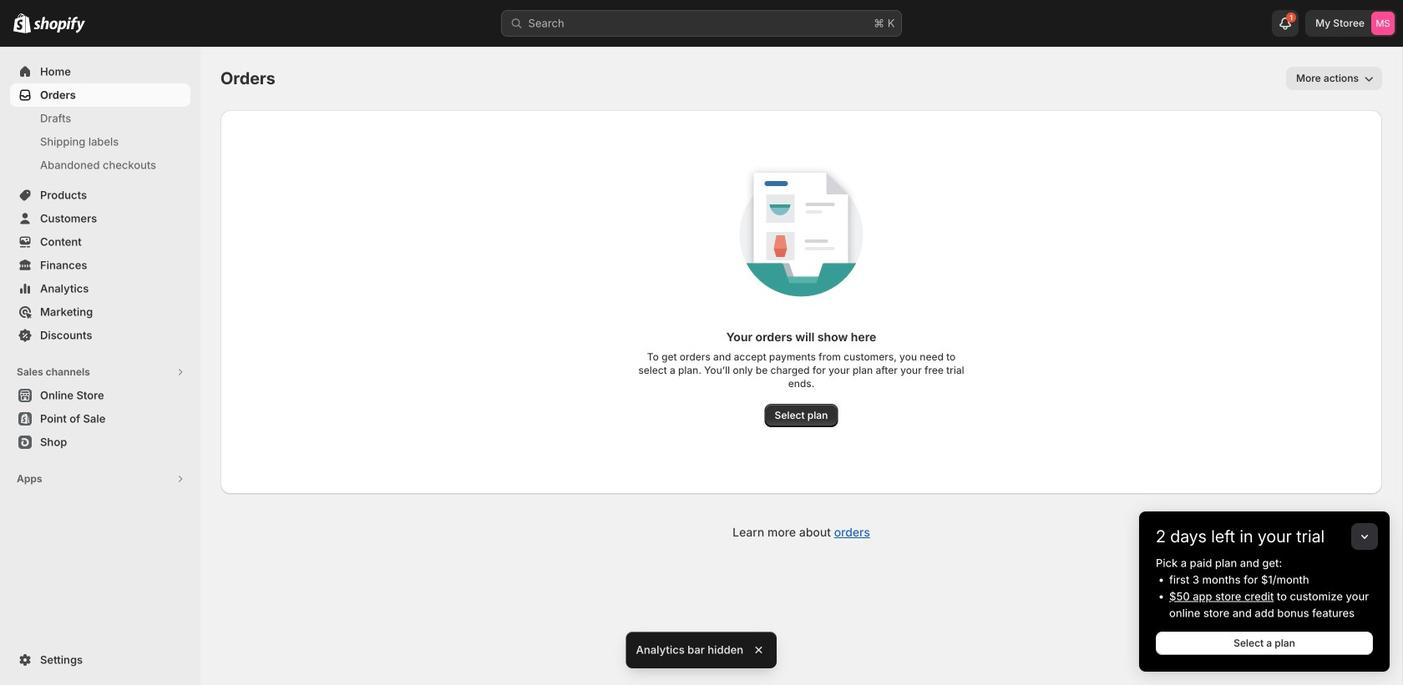 Task type: vqa. For each thing, say whether or not it's contained in the screenshot.
Shopify image
yes



Task type: describe. For each thing, give the bounding box(es) containing it.
my storee image
[[1372, 12, 1395, 35]]



Task type: locate. For each thing, give the bounding box(es) containing it.
shopify image
[[13, 13, 31, 33], [33, 17, 85, 33]]

0 horizontal spatial shopify image
[[13, 13, 31, 33]]

1 horizontal spatial shopify image
[[33, 17, 85, 33]]



